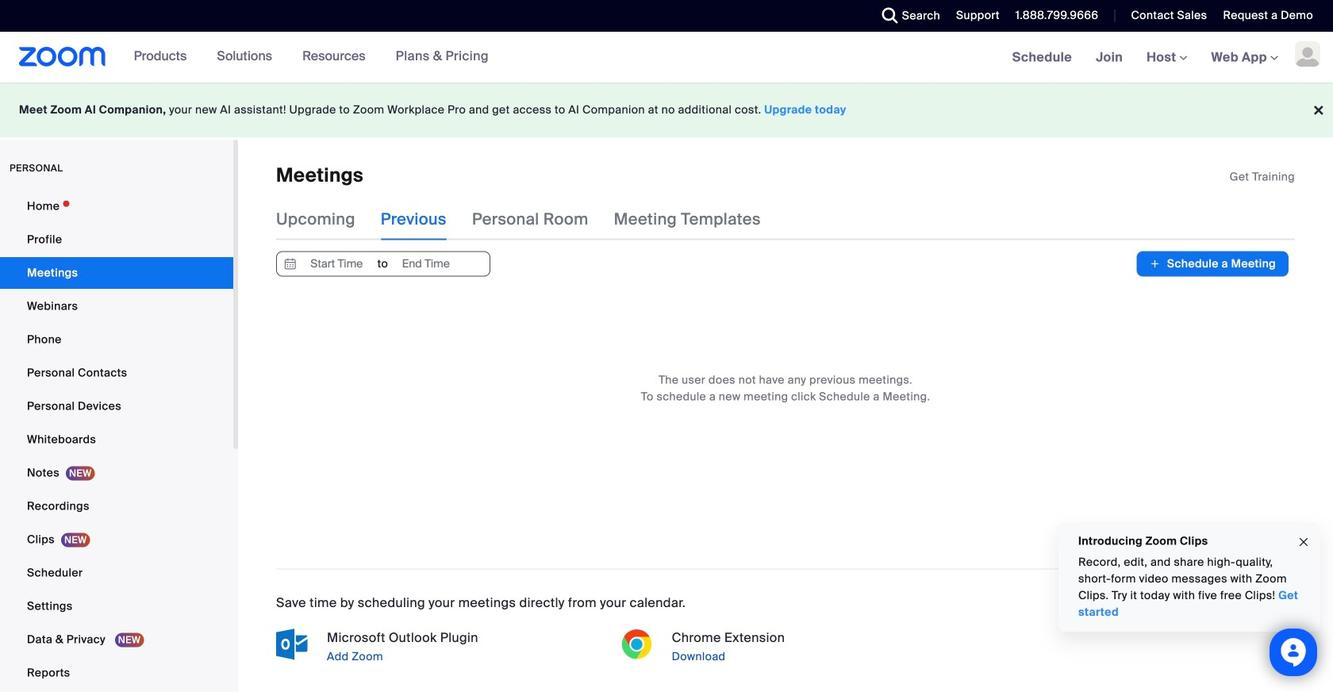 Task type: vqa. For each thing, say whether or not it's contained in the screenshot.
cell
no



Task type: describe. For each thing, give the bounding box(es) containing it.
Date Range Picker Start field
[[300, 252, 374, 276]]

meetings navigation
[[1001, 32, 1334, 84]]

add image
[[1150, 256, 1161, 272]]



Task type: locate. For each thing, give the bounding box(es) containing it.
footer
[[0, 83, 1334, 137]]

banner
[[0, 32, 1334, 84]]

personal menu menu
[[0, 191, 233, 691]]

profile picture image
[[1296, 41, 1321, 67]]

application
[[1230, 169, 1296, 185]]

date image
[[281, 252, 300, 276]]

Date Range Picker End field
[[389, 252, 463, 276]]

tabs of meeting tab list
[[276, 199, 786, 240]]

close image
[[1298, 533, 1311, 551]]

zoom logo image
[[19, 47, 106, 67]]

product information navigation
[[106, 32, 501, 83]]



